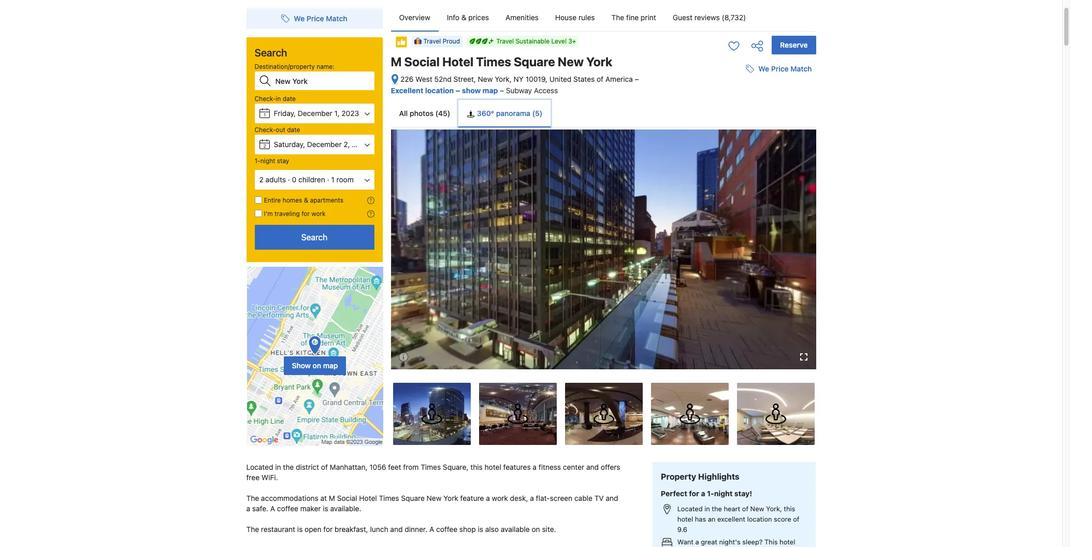 Task type: locate. For each thing, give the bounding box(es) containing it.
in inside located in the heart of new york, this hotel has an excellent location score of 9.6
[[705, 504, 710, 513]]

the left district
[[283, 463, 294, 471]]

1 horizontal spatial &
[[461, 13, 467, 22]]

1 vertical spatial for
[[689, 489, 699, 498]]

for right open
[[323, 525, 333, 534]]

· right "children"
[[327, 175, 329, 184]]

coffee down accommodations
[[277, 504, 298, 513]]

located for located in the district of manhattan, 1056 feet from times square, this hotel features a fitness center and offers free wifi. the accommodations at m social hotel times square new york feature a work desk, a flat-screen cable tv and a safe. a coffee maker is available. the restaurant is open for breakfast, lunch and dinner. a coffee shop is also available on site. concierge and currency exchange services are avail
[[246, 463, 273, 471]]

new up show
[[478, 75, 493, 83]]

1 vertical spatial hotel
[[359, 494, 377, 502]]

2 left adults
[[259, 175, 264, 184]]

price inside search "section"
[[307, 14, 324, 23]]

on right show
[[313, 361, 321, 370]]

0 vertical spatial map
[[483, 86, 498, 95]]

&
[[461, 13, 467, 22], [304, 196, 308, 204]]

1 horizontal spatial located
[[678, 504, 703, 513]]

0 vertical spatial a
[[270, 504, 275, 513]]

0 vertical spatial on
[[313, 361, 321, 370]]

1 vertical spatial price
[[771, 64, 789, 73]]

1 inside dropdown button
[[331, 175, 335, 184]]

currency
[[297, 545, 326, 547]]

guest reviews (8,732)
[[673, 13, 746, 22]]

in for located in the district of manhattan, 1056 feet from times square, this hotel features a fitness center and offers free wifi. the accommodations at m social hotel times square new york feature a work desk, a flat-screen cable tv and a safe. a coffee maker is available. the restaurant is open for breakfast, lunch and dinner. a coffee shop is also available on site. concierge and currency exchange services are avail
[[275, 463, 281, 471]]

this up score
[[784, 504, 795, 513]]

0 vertical spatial coffee
[[277, 504, 298, 513]]

2,
[[344, 140, 350, 149]]

and right tv
[[606, 494, 618, 502]]

1 vertical spatial on
[[532, 525, 540, 534]]

located up has
[[678, 504, 703, 513]]

1 vertical spatial match
[[791, 64, 812, 73]]

1 vertical spatial we price match
[[759, 64, 812, 73]]

1 horizontal spatial map
[[483, 86, 498, 95]]

we price match button down "reserve" button
[[742, 60, 816, 78]]

want
[[678, 538, 694, 546]]

0 horizontal spatial the
[[283, 463, 294, 471]]

search down the "i'm traveling for work"
[[301, 233, 328, 242]]

3+
[[568, 37, 576, 45]]

site.
[[542, 525, 556, 534]]

traveling
[[275, 210, 300, 218]]

0 vertical spatial for
[[302, 210, 310, 218]]

1 horizontal spatial square
[[514, 54, 555, 69]]

times up 226 west 52nd street, new york, ny 10019, united states of america – excellent location – show map – subway access
[[476, 54, 511, 69]]

square down from
[[401, 494, 425, 502]]

price down "reserve" button
[[771, 64, 789, 73]]

0 vertical spatial match
[[326, 14, 347, 23]]

restaurant
[[261, 525, 295, 534]]

0 vertical spatial we
[[294, 14, 305, 23]]

1 down check-in date
[[264, 112, 266, 118]]

social inside located in the district of manhattan, 1056 feet from times square, this hotel features a fitness center and offers free wifi. the accommodations at m social hotel times square new york feature a work desk, a flat-screen cable tv and a safe. a coffee maker is available. the restaurant is open for breakfast, lunch and dinner. a coffee shop is also available on site. concierge and currency exchange services are avail
[[337, 494, 357, 502]]

1 vertical spatial search
[[301, 233, 328, 242]]

a down property highlights
[[701, 489, 705, 498]]

& right info
[[461, 13, 467, 22]]

2 horizontal spatial hotel
[[780, 538, 795, 546]]

1 horizontal spatial m
[[391, 54, 402, 69]]

0 vertical spatial night
[[260, 157, 275, 165]]

december left 2,
[[307, 140, 342, 149]]

date up friday,
[[283, 95, 296, 103]]

1 horizontal spatial travel
[[496, 37, 514, 45]]

a left flat- at the right bottom of page
[[530, 494, 534, 502]]

ny
[[514, 75, 524, 83]]

feet
[[388, 463, 401, 471]]

2 check- from the top
[[255, 126, 276, 134]]

coffee left shop
[[436, 525, 457, 534]]

a right feature
[[486, 494, 490, 502]]

in inside search "section"
[[276, 95, 281, 103]]

also
[[485, 525, 499, 534]]

of inside located in the district of manhattan, 1056 feet from times square, this hotel features a fitness center and offers free wifi. the accommodations at m social hotel times square new york feature a work desk, a flat-screen cable tv and a safe. a coffee maker is available. the restaurant is open for breakfast, lunch and dinner. a coffee shop is also available on site. concierge and currency exchange services are avail
[[321, 463, 328, 471]]

times
[[476, 54, 511, 69], [421, 463, 441, 471], [379, 494, 399, 502]]

concierge
[[246, 545, 281, 547]]

2 up 1-night stay
[[263, 143, 266, 149]]

match for the rightmost we price match dropdown button
[[791, 64, 812, 73]]

2 inside dropdown button
[[259, 175, 264, 184]]

1 vertical spatial we price match button
[[742, 60, 816, 78]]

date for check-in date
[[283, 95, 296, 103]]

hotel
[[485, 463, 501, 471], [678, 515, 693, 523], [780, 538, 795, 546]]

we for the rightmost we price match dropdown button
[[759, 64, 769, 73]]

– down street, at the left top of page
[[456, 86, 460, 95]]

night down highlights
[[714, 489, 733, 498]]

a
[[270, 504, 275, 513], [429, 525, 434, 534]]

of right district
[[321, 463, 328, 471]]

of right heart
[[742, 504, 749, 513]]

– right america
[[635, 75, 639, 83]]

located in the heart of new york, this hotel has an excellent location score of 9.6
[[678, 504, 800, 533]]

is down at
[[323, 504, 328, 513]]

and up are
[[390, 525, 403, 534]]

1 vertical spatial this
[[784, 504, 795, 513]]

0 vertical spatial york,
[[495, 75, 512, 83]]

1 horizontal spatial this
[[784, 504, 795, 513]]

entire
[[264, 196, 281, 204]]

1 vertical spatial 1
[[331, 175, 335, 184]]

m inside located in the district of manhattan, 1056 feet from times square, this hotel features a fitness center and offers free wifi. the accommodations at m social hotel times square new york feature a work desk, a flat-screen cable tv and a safe. a coffee maker is available. the restaurant is open for breakfast, lunch and dinner. a coffee shop is also available on site. concierge and currency exchange services are avail
[[329, 494, 335, 502]]

0 horizontal spatial for
[[302, 210, 310, 218]]

name:
[[317, 63, 335, 70]]

0 vertical spatial located
[[246, 463, 273, 471]]

0 horizontal spatial 1-
[[255, 157, 260, 165]]

(5)
[[532, 109, 543, 118]]

1 vertical spatial the
[[246, 494, 259, 502]]

in
[[276, 95, 281, 103], [275, 463, 281, 471], [705, 504, 710, 513]]

if you select this option, we'll show you popular business travel features like breakfast, wifi and free parking. image
[[367, 210, 374, 218]]

0 horizontal spatial work
[[312, 210, 326, 218]]

hotel up street, at the left top of page
[[442, 54, 474, 69]]

0 horizontal spatial hotel
[[359, 494, 377, 502]]

we price match inside search "section"
[[294, 14, 347, 23]]

show
[[462, 86, 481, 95]]

2 horizontal spatial for
[[689, 489, 699, 498]]

social up available.
[[337, 494, 357, 502]]

0 horizontal spatial price
[[307, 14, 324, 23]]

0 horizontal spatial is
[[297, 525, 303, 534]]

fitness
[[539, 463, 561, 471]]

the left fine
[[612, 13, 624, 22]]

square up '10019,'
[[514, 54, 555, 69]]

work left desk,
[[492, 494, 508, 502]]

0 horizontal spatial location
[[425, 86, 454, 95]]

square,
[[443, 463, 469, 471]]

1 check- from the top
[[255, 95, 276, 103]]

1 vertical spatial december
[[307, 140, 342, 149]]

shop
[[459, 525, 476, 534]]

price for topmost we price match dropdown button
[[307, 14, 324, 23]]

0 horizontal spatial times
[[379, 494, 399, 502]]

located inside located in the heart of new york, this hotel has an excellent location score of 9.6
[[678, 504, 703, 513]]

1 travel from the left
[[496, 37, 514, 45]]

new down stay!
[[750, 504, 764, 513]]

we'll show you stays where you can have the entire place to yourself image
[[367, 197, 374, 204], [367, 197, 374, 204]]

1 horizontal spatial hotel
[[678, 515, 693, 523]]

hotel up 9.6
[[678, 515, 693, 523]]

0 horizontal spatial york
[[444, 494, 458, 502]]

1 horizontal spatial we
[[759, 64, 769, 73]]

0 horizontal spatial york,
[[495, 75, 512, 83]]

1 vertical spatial the
[[712, 504, 722, 513]]

this right square,
[[471, 463, 483, 471]]

located up free on the left
[[246, 463, 273, 471]]

location left score
[[747, 515, 772, 523]]

& right "homes"
[[304, 196, 308, 204]]

in inside located in the district of manhattan, 1056 feet from times square, this hotel features a fitness center and offers free wifi. the accommodations at m social hotel times square new york feature a work desk, a flat-screen cable tv and a safe. a coffee maker is available. the restaurant is open for breakfast, lunch and dinner. a coffee shop is also available on site. concierge and currency exchange services are avail
[[275, 463, 281, 471]]

we price match down "reserve" button
[[759, 64, 812, 73]]

2023 for saturday, december 2, 2023
[[352, 140, 369, 149]]

0 horizontal spatial map
[[323, 361, 338, 370]]

this
[[471, 463, 483, 471], [784, 504, 795, 513]]

children
[[298, 175, 325, 184]]

district
[[296, 463, 319, 471]]

the
[[283, 463, 294, 471], [712, 504, 722, 513]]

0 vertical spatial hotel
[[485, 463, 501, 471]]

print
[[641, 13, 656, 22]]

social up west
[[404, 54, 440, 69]]

match up name:
[[326, 14, 347, 23]]

0 vertical spatial search
[[255, 47, 287, 59]]

click to open map view image
[[391, 73, 399, 85]]

in up wifi.
[[275, 463, 281, 471]]

times right from
[[421, 463, 441, 471]]

york, inside located in the heart of new york, this hotel has an excellent location score of 9.6
[[766, 504, 782, 513]]

1 vertical spatial times
[[421, 463, 441, 471]]

we price match up name:
[[294, 14, 347, 23]]

location down 52nd at the left top of page
[[425, 86, 454, 95]]

0 vertical spatial times
[[476, 54, 511, 69]]

hotel up available.
[[359, 494, 377, 502]]

on inside located in the district of manhattan, 1056 feet from times square, this hotel features a fitness center and offers free wifi. the accommodations at m social hotel times square new york feature a work desk, a flat-screen cable tv and a safe. a coffee maker is available. the restaurant is open for breakfast, lunch and dinner. a coffee shop is also available on site. concierge and currency exchange services are avail
[[532, 525, 540, 534]]

available
[[501, 525, 530, 534]]

0 vertical spatial date
[[283, 95, 296, 103]]

i'm traveling for work
[[264, 210, 326, 218]]

located
[[246, 463, 273, 471], [678, 504, 703, 513]]

work down "apartments"
[[312, 210, 326, 218]]

located inside located in the district of manhattan, 1056 feet from times square, this hotel features a fitness center and offers free wifi. the accommodations at m social hotel times square new york feature a work desk, a flat-screen cable tv and a safe. a coffee maker is available. the restaurant is open for breakfast, lunch and dinner. a coffee shop is also available on site. concierge and currency exchange services are avail
[[246, 463, 273, 471]]

1 vertical spatial check-
[[255, 126, 276, 134]]

2 horizontal spatial times
[[476, 54, 511, 69]]

1,
[[334, 109, 340, 118]]

1 vertical spatial map
[[323, 361, 338, 370]]

m right at
[[329, 494, 335, 502]]

we inside search "section"
[[294, 14, 305, 23]]

search section
[[242, 0, 387, 447]]

on inside search "section"
[[313, 361, 321, 370]]

york, left ny
[[495, 75, 512, 83]]

1- left stay
[[255, 157, 260, 165]]

0 horizontal spatial this
[[471, 463, 483, 471]]

search up destination/property
[[255, 47, 287, 59]]

1 horizontal spatial –
[[500, 86, 504, 95]]

panorama
[[496, 109, 530, 118]]

sustainable
[[516, 37, 550, 45]]

accommodations
[[261, 494, 318, 502]]

m social hotel times square new york
[[391, 54, 612, 69]]

work inside search "section"
[[312, 210, 326, 218]]

1- down highlights
[[707, 489, 714, 498]]

check-out date
[[255, 126, 300, 134]]

1 vertical spatial date
[[287, 126, 300, 134]]

the inside located in the heart of new york, this hotel has an excellent location score of 9.6
[[712, 504, 722, 513]]

1 horizontal spatial times
[[421, 463, 441, 471]]

access
[[534, 86, 558, 95]]

1 vertical spatial square
[[401, 494, 425, 502]]

for inside search "section"
[[302, 210, 310, 218]]

price
[[307, 14, 324, 23], [771, 64, 789, 73]]

0 horizontal spatial coffee
[[277, 504, 298, 513]]

date right out
[[287, 126, 300, 134]]

tab list
[[391, 100, 816, 128]]

2 vertical spatial in
[[705, 504, 710, 513]]

rules
[[579, 13, 595, 22]]

new up dinner.
[[427, 494, 442, 502]]

price up name:
[[307, 14, 324, 23]]

apartments
[[310, 196, 343, 204]]

travel up 'm social hotel times square new york'
[[496, 37, 514, 45]]

of inside 226 west 52nd street, new york, ny 10019, united states of america – excellent location – show map – subway access
[[597, 75, 604, 83]]

1 horizontal spatial search
[[301, 233, 328, 242]]

map inside search "section"
[[323, 361, 338, 370]]

on left site.
[[532, 525, 540, 534]]

1 horizontal spatial we price match button
[[742, 60, 816, 78]]

– left the subway
[[500, 86, 504, 95]]

2 travel from the left
[[423, 37, 441, 45]]

december for friday,
[[298, 109, 332, 118]]

0 horizontal spatial match
[[326, 14, 347, 23]]

0 horizontal spatial 1
[[264, 112, 266, 118]]

0 horizontal spatial hotel
[[485, 463, 501, 471]]

the up safe.
[[246, 494, 259, 502]]

reviews
[[695, 13, 720, 22]]

work inside located in the district of manhattan, 1056 feet from times square, this hotel features a fitness center and offers free wifi. the accommodations at m social hotel times square new york feature a work desk, a flat-screen cable tv and a safe. a coffee maker is available. the restaurant is open for breakfast, lunch and dinner. a coffee shop is also available on site. concierge and currency exchange services are avail
[[492, 494, 508, 502]]

the inside located in the district of manhattan, 1056 feet from times square, this hotel features a fitness center and offers free wifi. the accommodations at m social hotel times square new york feature a work desk, a flat-screen cable tv and a safe. a coffee maker is available. the restaurant is open for breakfast, lunch and dinner. a coffee shop is also available on site. concierge and currency exchange services are avail
[[283, 463, 294, 471]]

breakfast,
[[335, 525, 368, 534]]

new up united
[[558, 54, 584, 69]]

· left 0
[[288, 175, 290, 184]]

times down feet at the left bottom of the page
[[379, 494, 399, 502]]

0 horizontal spatial travel
[[423, 37, 441, 45]]

street,
[[454, 75, 476, 83]]

hotel left features at the bottom
[[485, 463, 501, 471]]

show
[[292, 361, 311, 370]]

new inside located in the heart of new york, this hotel has an excellent location score of 9.6
[[750, 504, 764, 513]]

1 vertical spatial we
[[759, 64, 769, 73]]

friday, december 1, 2023
[[274, 109, 359, 118]]

0 horizontal spatial we price match
[[294, 14, 347, 23]]

for down entire homes & apartments
[[302, 210, 310, 218]]

social
[[404, 54, 440, 69], [337, 494, 357, 502]]

and down the restaurant
[[283, 545, 295, 547]]

check- up friday,
[[255, 95, 276, 103]]

york left feature
[[444, 494, 458, 502]]

reserve
[[780, 40, 808, 49]]

0 vertical spatial work
[[312, 210, 326, 218]]

coffee
[[277, 504, 298, 513], [436, 525, 457, 534]]

a right dinner.
[[429, 525, 434, 534]]

we price match button
[[277, 9, 352, 28], [742, 60, 816, 78]]

1 vertical spatial work
[[492, 494, 508, 502]]

1 horizontal spatial coffee
[[436, 525, 457, 534]]

0 horizontal spatial &
[[304, 196, 308, 204]]

and
[[586, 463, 599, 471], [606, 494, 618, 502], [390, 525, 403, 534], [283, 545, 295, 547]]

entire homes & apartments
[[264, 196, 343, 204]]

1 horizontal spatial match
[[791, 64, 812, 73]]

0 vertical spatial york
[[586, 54, 612, 69]]

december left 1,
[[298, 109, 332, 118]]

travel left proud at left
[[423, 37, 441, 45]]

1 vertical spatial hotel
[[678, 515, 693, 523]]

match inside search "section"
[[326, 14, 347, 23]]

2023 right 2,
[[352, 140, 369, 149]]

2023 right 1,
[[342, 109, 359, 118]]

for down property highlights
[[689, 489, 699, 498]]

hotel right this
[[780, 538, 795, 546]]

photos
[[410, 109, 434, 118]]

screen
[[550, 494, 573, 502]]

0 vertical spatial this
[[471, 463, 483, 471]]

show on map button
[[246, 266, 384, 447], [284, 356, 346, 375]]

1 vertical spatial 2
[[259, 175, 264, 184]]

york,
[[495, 75, 512, 83], [766, 504, 782, 513]]

we price match button up name:
[[277, 9, 352, 28]]

we price match
[[294, 14, 347, 23], [759, 64, 812, 73]]

2 for 2
[[263, 143, 266, 149]]

on
[[313, 361, 321, 370], [532, 525, 540, 534]]

is left open
[[297, 525, 303, 534]]

tv
[[595, 494, 604, 502]]

flat-
[[536, 494, 550, 502]]

york, up score
[[766, 504, 782, 513]]

1 horizontal spatial work
[[492, 494, 508, 502]]

52nd
[[434, 75, 452, 83]]

the up an
[[712, 504, 722, 513]]

in up friday,
[[276, 95, 281, 103]]

york
[[586, 54, 612, 69], [444, 494, 458, 502]]

the up 'concierge'
[[246, 525, 259, 534]]

price for the rightmost we price match dropdown button
[[771, 64, 789, 73]]

night
[[260, 157, 275, 165], [714, 489, 733, 498]]

check- down friday,
[[255, 126, 276, 134]]

wifi.
[[262, 473, 278, 482]]

work
[[312, 210, 326, 218], [492, 494, 508, 502]]

2 adults · 0 children · 1 room
[[259, 175, 354, 184]]

york up states
[[586, 54, 612, 69]]

1 vertical spatial location
[[747, 515, 772, 523]]

a right "want"
[[696, 538, 699, 546]]

1 vertical spatial 2023
[[352, 140, 369, 149]]

1 horizontal spatial social
[[404, 54, 440, 69]]

2 vertical spatial for
[[323, 525, 333, 534]]

valign  initial image
[[395, 36, 407, 48]]

of right states
[[597, 75, 604, 83]]

great
[[701, 538, 717, 546]]

1 horizontal spatial price
[[771, 64, 789, 73]]

0 horizontal spatial night
[[260, 157, 275, 165]]

0 horizontal spatial ·
[[288, 175, 290, 184]]

2023
[[342, 109, 359, 118], [352, 140, 369, 149]]

a right safe.
[[270, 504, 275, 513]]

match down "reserve" button
[[791, 64, 812, 73]]

night left stay
[[260, 157, 275, 165]]

sleep?
[[742, 538, 763, 546]]

1 horizontal spatial hotel
[[442, 54, 474, 69]]

2 vertical spatial times
[[379, 494, 399, 502]]

1 horizontal spatial night
[[714, 489, 733, 498]]

hotel inside located in the district of manhattan, 1056 feet from times square, this hotel features a fitness center and offers free wifi. the accommodations at m social hotel times square new york feature a work desk, a flat-screen cable tv and a safe. a coffee maker is available. the restaurant is open for breakfast, lunch and dinner. a coffee shop is also available on site. concierge and currency exchange services are avail
[[359, 494, 377, 502]]

m up click to open map view icon
[[391, 54, 402, 69]]

check- for out
[[255, 126, 276, 134]]

1 left room
[[331, 175, 335, 184]]

safe.
[[252, 504, 268, 513]]

0 vertical spatial 1-
[[255, 157, 260, 165]]

0 vertical spatial 2023
[[342, 109, 359, 118]]

the fine print
[[612, 13, 656, 22]]

date for check-out date
[[287, 126, 300, 134]]

in up an
[[705, 504, 710, 513]]

is left the "also"
[[478, 525, 483, 534]]



Task type: describe. For each thing, give the bounding box(es) containing it.
night's
[[719, 538, 741, 546]]

(45)
[[435, 109, 450, 118]]

check- for in
[[255, 95, 276, 103]]

an
[[708, 515, 716, 523]]

0 vertical spatial social
[[404, 54, 440, 69]]

1 vertical spatial night
[[714, 489, 733, 498]]

travel for travel sustainable level 3+
[[496, 37, 514, 45]]

0 vertical spatial hotel
[[442, 54, 474, 69]]

night inside search "section"
[[260, 157, 275, 165]]

at
[[320, 494, 327, 502]]

9.6
[[678, 525, 687, 533]]

amenities
[[506, 13, 539, 22]]

for inside located in the district of manhattan, 1056 feet from times square, this hotel features a fitness center and offers free wifi. the accommodations at m social hotel times square new york feature a work desk, a flat-screen cable tv and a safe. a coffee maker is available. the restaurant is open for breakfast, lunch and dinner. a coffee shop is also available on site. concierge and currency exchange services are avail
[[323, 525, 333, 534]]

excellent
[[717, 515, 745, 523]]

info
[[447, 13, 460, 22]]

has
[[695, 515, 706, 523]]

exchange
[[328, 545, 361, 547]]

0 vertical spatial the
[[612, 13, 624, 22]]

guest
[[673, 13, 693, 22]]

0 vertical spatial we price match button
[[277, 9, 352, 28]]

2023 for friday, december 1, 2023
[[342, 109, 359, 118]]

a left safe.
[[246, 504, 250, 513]]

guest reviews (8,732) link
[[665, 4, 754, 31]]

feature
[[460, 494, 484, 502]]

cable
[[574, 494, 593, 502]]

overview
[[399, 13, 430, 22]]

offers
[[601, 463, 620, 471]]

1 horizontal spatial york
[[586, 54, 612, 69]]

amenities link
[[497, 4, 547, 31]]

360°
[[477, 109, 494, 118]]

& inside search "section"
[[304, 196, 308, 204]]

a left fitness
[[533, 463, 537, 471]]

new inside located in the district of manhattan, 1056 feet from times square, this hotel features a fitness center and offers free wifi. the accommodations at m social hotel times square new york feature a work desk, a flat-screen cable tv and a safe. a coffee maker is available. the restaurant is open for breakfast, lunch and dinner. a coffee shop is also available on site. concierge and currency exchange services are avail
[[427, 494, 442, 502]]

score
[[774, 515, 791, 523]]

manhattan,
[[330, 463, 368, 471]]

the for district
[[283, 463, 294, 471]]

tab list containing all photos (45)
[[391, 100, 816, 128]]

0 horizontal spatial –
[[456, 86, 460, 95]]

1 vertical spatial 1-
[[707, 489, 714, 498]]

we price match for topmost we price match dropdown button
[[294, 14, 347, 23]]

house rules link
[[547, 4, 603, 31]]

adults
[[266, 175, 286, 184]]

2 vertical spatial the
[[246, 525, 259, 534]]

excellent
[[391, 86, 423, 95]]

in for located in the heart of new york, this hotel has an excellent location score of 9.6
[[705, 504, 710, 513]]

reserve button
[[772, 36, 816, 54]]

america
[[606, 75, 633, 83]]

Where are you going? field
[[271, 71, 374, 90]]

all photos (45)
[[399, 109, 450, 118]]

226
[[400, 75, 414, 83]]

are
[[392, 545, 403, 547]]

want a great night's sleep? this hotel
[[678, 538, 806, 547]]

we price match for the rightmost we price match dropdown button
[[759, 64, 812, 73]]

highlights
[[698, 472, 740, 481]]

2 horizontal spatial is
[[478, 525, 483, 534]]

of right score
[[793, 515, 800, 523]]

and left offers on the bottom
[[586, 463, 599, 471]]

located for located in the heart of new york, this hotel has an excellent location score of 9.6
[[678, 504, 703, 513]]

maker
[[300, 504, 321, 513]]

states
[[574, 75, 595, 83]]

location inside located in the heart of new york, this hotel has an excellent location score of 9.6
[[747, 515, 772, 523]]

map inside 226 west 52nd street, new york, ny 10019, united states of america – excellent location – show map – subway access
[[483, 86, 498, 95]]

this inside located in the heart of new york, this hotel has an excellent location score of 9.6
[[784, 504, 795, 513]]

10019,
[[526, 75, 548, 83]]

match for topmost we price match dropdown button
[[326, 14, 347, 23]]

west
[[416, 75, 432, 83]]

0 horizontal spatial search
[[255, 47, 287, 59]]

2 adults · 0 children · 1 room button
[[255, 170, 374, 190]]

overview link
[[391, 4, 439, 31]]

house rules
[[555, 13, 595, 22]]

if you select this option, we'll show you popular business travel features like breakfast, wifi and free parking. image
[[367, 210, 374, 218]]

house
[[555, 13, 577, 22]]

hotel inside located in the heart of new york, this hotel has an excellent location score of 9.6
[[678, 515, 693, 523]]

0 vertical spatial square
[[514, 54, 555, 69]]

this inside located in the district of manhattan, 1056 feet from times square, this hotel features a fitness center and offers free wifi. the accommodations at m social hotel times square new york feature a work desk, a flat-screen cable tv and a safe. a coffee maker is available. the restaurant is open for breakfast, lunch and dinner. a coffee shop is also available on site. concierge and currency exchange services are avail
[[471, 463, 483, 471]]

december for saturday,
[[307, 140, 342, 149]]

new inside 226 west 52nd street, new york, ny 10019, united states of america – excellent location – show map – subway access
[[478, 75, 493, 83]]

out
[[276, 126, 285, 134]]

search button
[[255, 225, 374, 250]]

we for topmost we price match dropdown button
[[294, 14, 305, 23]]

room
[[336, 175, 354, 184]]

travel for travel proud
[[423, 37, 441, 45]]

available.
[[330, 504, 361, 513]]

0
[[292, 175, 296, 184]]

located in the district of manhattan, 1056 feet from times square, this hotel features a fitness center and offers free wifi. the accommodations at m social hotel times square new york feature a work desk, a flat-screen cable tv and a safe. a coffee maker is available. the restaurant is open for breakfast, lunch and dinner. a coffee shop is also available on site. concierge and currency exchange services are avail
[[246, 463, 622, 547]]

travel proud
[[423, 37, 460, 45]]

center
[[563, 463, 584, 471]]

226 west 52nd street, new york, ny 10019, united states of america – excellent location – show map – subway access
[[391, 75, 639, 95]]

proud
[[443, 37, 460, 45]]

excellent location – show map button
[[391, 86, 500, 95]]

the fine print link
[[603, 4, 665, 31]]

(8,732)
[[722, 13, 746, 22]]

0 vertical spatial m
[[391, 54, 402, 69]]

property
[[661, 472, 696, 481]]

2 horizontal spatial –
[[635, 75, 639, 83]]

all
[[399, 109, 408, 118]]

1 · from the left
[[288, 175, 290, 184]]

2 · from the left
[[327, 175, 329, 184]]

the for heart
[[712, 504, 722, 513]]

destination/property name:
[[255, 63, 335, 70]]

1- inside search "section"
[[255, 157, 260, 165]]

dinner.
[[405, 525, 428, 534]]

360° panorama (5)
[[475, 109, 543, 118]]

stay!
[[735, 489, 752, 498]]

hotel inside located in the district of manhattan, 1056 feet from times square, this hotel features a fitness center and offers free wifi. the accommodations at m social hotel times square new york feature a work desk, a flat-screen cable tv and a safe. a coffee maker is available. the restaurant is open for breakfast, lunch and dinner. a coffee shop is also available on site. concierge and currency exchange services are avail
[[485, 463, 501, 471]]

from
[[403, 463, 419, 471]]

in for check-in date
[[276, 95, 281, 103]]

destination/property
[[255, 63, 315, 70]]

0 vertical spatial &
[[461, 13, 467, 22]]

square inside located in the district of manhattan, 1056 feet from times square, this hotel features a fitness center and offers free wifi. the accommodations at m social hotel times square new york feature a work desk, a flat-screen cable tv and a safe. a coffee maker is available. the restaurant is open for breakfast, lunch and dinner. a coffee shop is also available on site. concierge and currency exchange services are avail
[[401, 494, 425, 502]]

united
[[550, 75, 572, 83]]

heart
[[724, 504, 740, 513]]

york inside located in the district of manhattan, 1056 feet from times square, this hotel features a fitness center and offers free wifi. the accommodations at m social hotel times square new york feature a work desk, a flat-screen cable tv and a safe. a coffee maker is available. the restaurant is open for breakfast, lunch and dinner. a coffee shop is also available on site. concierge and currency exchange services are avail
[[444, 494, 458, 502]]

prices
[[469, 13, 489, 22]]

perfect
[[661, 489, 687, 498]]

stay
[[277, 157, 289, 165]]

1 horizontal spatial a
[[429, 525, 434, 534]]

1 vertical spatial coffee
[[436, 525, 457, 534]]

info & prices link
[[439, 4, 497, 31]]

1056
[[370, 463, 386, 471]]

travel sustainable level 3+
[[496, 37, 576, 45]]

check-in date
[[255, 95, 296, 103]]

search inside button
[[301, 233, 328, 242]]

2 for 2 adults · 0 children · 1 room
[[259, 175, 264, 184]]

york, inside 226 west 52nd street, new york, ny 10019, united states of america – excellent location – show map – subway access
[[495, 75, 512, 83]]

i'm
[[264, 210, 273, 218]]

1 horizontal spatial is
[[323, 504, 328, 513]]

perfect for a 1-night stay!
[[661, 489, 752, 498]]

this
[[765, 538, 778, 546]]

desk,
[[510, 494, 528, 502]]

hotel inside want a great night's sleep? this hotel
[[780, 538, 795, 546]]

a inside want a great night's sleep? this hotel
[[696, 538, 699, 546]]

location inside 226 west 52nd street, new york, ny 10019, united states of america – excellent location – show map – subway access
[[425, 86, 454, 95]]



Task type: vqa. For each thing, say whether or not it's contained in the screenshot.
TV
yes



